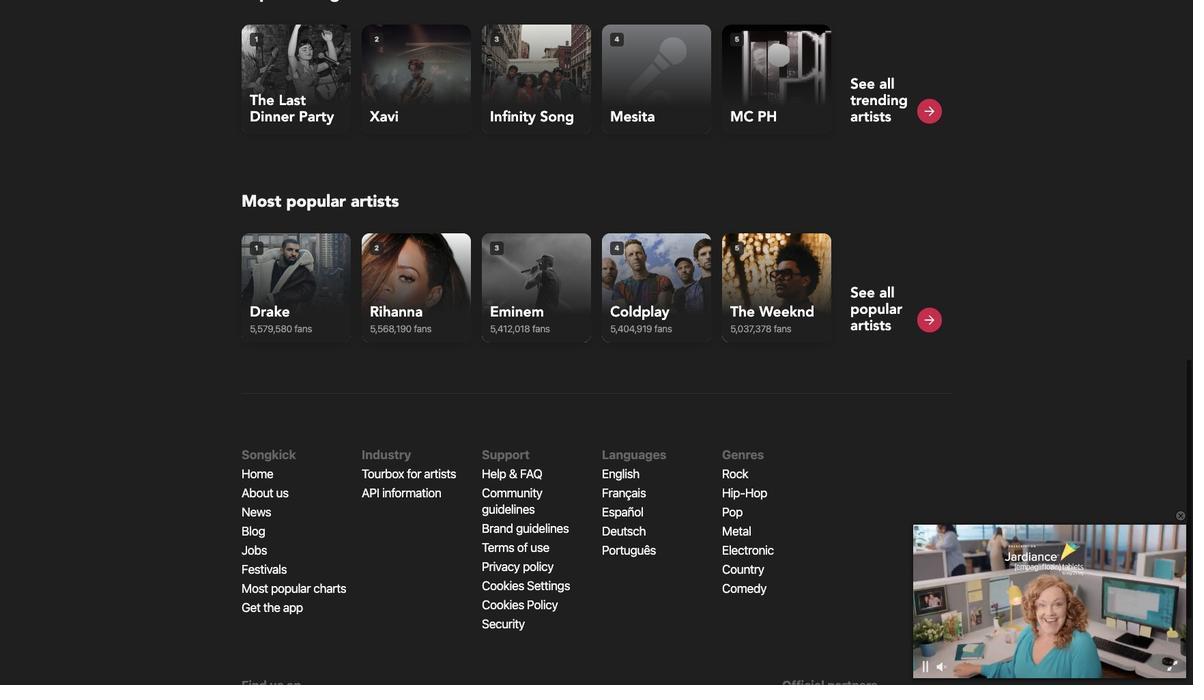 Task type: describe. For each thing, give the bounding box(es) containing it.
use
[[530, 540, 549, 555]]

electronic
[[722, 543, 774, 557]]

of
[[517, 540, 528, 555]]

5,037,378
[[730, 323, 771, 334]]

for
[[407, 467, 421, 481]]

5 for see all trending artists
[[735, 35, 739, 43]]

news link
[[242, 505, 271, 519]]

fans for rihanna
[[414, 323, 431, 334]]

eminem
[[490, 302, 544, 322]]

policy
[[523, 560, 554, 574]]

português
[[602, 543, 656, 557]]

deutsch link
[[602, 524, 646, 538]]

5,568,190
[[370, 323, 412, 334]]

infinity
[[490, 107, 536, 127]]

weeknd
[[759, 302, 814, 322]]

fans inside the weeknd 5,037,378 fans
[[774, 323, 791, 334]]

comedy link
[[722, 581, 766, 596]]

genres rock hip-hop pop metal electronic country comedy
[[722, 448, 774, 596]]

help
[[482, 467, 506, 481]]

5,404,919
[[610, 323, 652, 334]]

0 vertical spatial popular
[[286, 190, 346, 213]]

jobs link
[[242, 543, 267, 557]]

5,579,580
[[250, 323, 292, 334]]

popular inside songkick home about us news blog jobs festivals most popular charts get the app
[[271, 581, 311, 596]]

mc
[[730, 107, 753, 127]]

2 for see all trending artists
[[374, 35, 379, 43]]

the
[[263, 600, 280, 615]]

blog
[[242, 524, 265, 538]]

0 vertical spatial guidelines
[[482, 502, 535, 517]]

support
[[482, 448, 530, 462]]

policy
[[527, 598, 558, 612]]

drake 5,579,580 fans
[[250, 302, 312, 334]]

charts
[[313, 581, 346, 596]]

languages english français español deutsch português
[[602, 448, 666, 557]]

5,412,018
[[490, 323, 530, 334]]

comedy
[[722, 581, 766, 596]]

about
[[242, 486, 273, 500]]

privacy policy link
[[482, 560, 554, 574]]

english
[[602, 467, 640, 481]]

deutsch
[[602, 524, 646, 538]]

cookies settings link
[[482, 579, 570, 593]]

faq
[[520, 467, 542, 481]]

infinity song
[[490, 107, 574, 127]]

get
[[242, 600, 260, 615]]

metal link
[[722, 524, 751, 538]]

security
[[482, 617, 525, 631]]

english link
[[602, 467, 640, 481]]

tourbox for artists link
[[362, 467, 456, 481]]

&
[[509, 467, 517, 481]]

pop link
[[722, 505, 743, 519]]

genres
[[722, 448, 764, 462]]

songkick
[[242, 448, 296, 462]]

see all popular artists link
[[850, 241, 943, 336]]

most popular charts link
[[242, 581, 346, 596]]

hop
[[745, 486, 767, 500]]

see all popular artists
[[850, 283, 902, 336]]

2 for see all popular artists
[[374, 244, 379, 252]]

party
[[299, 107, 334, 127]]

fans for drake
[[294, 323, 312, 334]]

all for popular
[[879, 283, 894, 303]]

brand
[[482, 521, 513, 536]]

api information link
[[362, 486, 441, 500]]

coldplay
[[610, 302, 669, 322]]

hip-
[[722, 486, 745, 500]]

coldplay 5,404,919 fans
[[610, 302, 672, 334]]

api
[[362, 486, 379, 500]]

rihanna 5,568,190 fans
[[370, 302, 431, 334]]

community
[[482, 486, 542, 500]]

festivals link
[[242, 562, 287, 577]]



Task type: vqa. For each thing, say whether or not it's contained in the screenshot.


Task type: locate. For each thing, give the bounding box(es) containing it.
country link
[[722, 562, 764, 577]]

artists for industry tourbox for artists api information
[[424, 467, 456, 481]]

français
[[602, 486, 646, 500]]

fans inside eminem 5,412,018 fans
[[532, 323, 550, 334]]

1
[[255, 35, 258, 43], [255, 244, 258, 252]]

drake
[[250, 302, 290, 322]]

popular
[[286, 190, 346, 213], [850, 299, 902, 319], [271, 581, 311, 596]]

the left last
[[250, 91, 274, 110]]

2 5 from the top
[[735, 244, 739, 252]]

2 see from the top
[[850, 283, 875, 303]]

metal
[[722, 524, 751, 538]]

the for dinner
[[250, 91, 274, 110]]

1 vertical spatial 2
[[374, 244, 379, 252]]

0 vertical spatial see
[[850, 74, 875, 94]]

fans down rihanna
[[414, 323, 431, 334]]

jobs
[[242, 543, 267, 557]]

rock
[[722, 467, 748, 481]]

us
[[276, 486, 289, 500]]

0 vertical spatial 3
[[494, 35, 499, 43]]

blog link
[[242, 524, 265, 538]]

3 fans from the left
[[532, 323, 550, 334]]

artists
[[850, 107, 891, 127], [351, 190, 399, 213], [850, 316, 891, 336], [424, 467, 456, 481]]

2
[[374, 35, 379, 43], [374, 244, 379, 252]]

see all trending artists
[[850, 74, 908, 127]]

the inside the last dinner party
[[250, 91, 274, 110]]

1 cookies from the top
[[482, 579, 524, 593]]

5 for see all popular artists
[[735, 244, 739, 252]]

get the app link
[[242, 600, 303, 615]]

fans inside the coldplay 5,404,919 fans
[[654, 323, 672, 334]]

rock link
[[722, 467, 748, 481]]

fans inside the drake 5,579,580 fans
[[294, 323, 312, 334]]

all
[[879, 74, 894, 94], [879, 283, 894, 303]]

most inside songkick home about us news blog jobs festivals most popular charts get the app
[[242, 581, 268, 596]]

pop
[[722, 505, 743, 519]]

all inside see all popular artists
[[879, 283, 894, 303]]

1 5 from the top
[[735, 35, 739, 43]]

5
[[735, 35, 739, 43], [735, 244, 739, 252]]

2 fans from the left
[[414, 323, 431, 334]]

1 vertical spatial 3
[[494, 244, 499, 252]]

the up 5,037,378
[[730, 302, 755, 322]]

2 4 from the top
[[615, 244, 619, 252]]

0 vertical spatial most
[[242, 190, 281, 213]]

see all trending artists link
[[850, 33, 943, 127]]

news
[[242, 505, 271, 519]]

community guidelines link
[[482, 486, 542, 517]]

cookies policy link
[[482, 598, 558, 612]]

5 fans from the left
[[774, 323, 791, 334]]

4 for see all popular artists
[[615, 244, 619, 252]]

eminem 5,412,018 fans
[[490, 302, 550, 334]]

all for trending
[[879, 74, 894, 94]]

artists for see all trending artists
[[850, 107, 891, 127]]

cookies up security
[[482, 598, 524, 612]]

0 vertical spatial the
[[250, 91, 274, 110]]

fans down eminem
[[532, 323, 550, 334]]

0 horizontal spatial the
[[250, 91, 274, 110]]

1 vertical spatial guidelines
[[516, 521, 569, 536]]

français link
[[602, 486, 646, 500]]

last
[[279, 91, 306, 110]]

4 for see all trending artists
[[615, 35, 619, 43]]

the
[[250, 91, 274, 110], [730, 302, 755, 322]]

2 cookies from the top
[[482, 598, 524, 612]]

brand guidelines link
[[482, 521, 569, 536]]

1 vertical spatial all
[[879, 283, 894, 303]]

mesita
[[610, 107, 655, 127]]

artists inside "see all trending artists"
[[850, 107, 891, 127]]

most popular artists
[[242, 190, 399, 213]]

1 vertical spatial see
[[850, 283, 875, 303]]

1 fans from the left
[[294, 323, 312, 334]]

tourbox
[[362, 467, 404, 481]]

trending
[[850, 91, 908, 110]]

1 4 from the top
[[615, 35, 619, 43]]

1 vertical spatial cookies
[[482, 598, 524, 612]]

cookies down 'privacy'
[[482, 579, 524, 593]]

see inside "see all trending artists"
[[850, 74, 875, 94]]

3 for see all popular artists
[[494, 244, 499, 252]]

1 vertical spatial 4
[[615, 244, 619, 252]]

fans for eminem
[[532, 323, 550, 334]]

3 for see all trending artists
[[494, 35, 499, 43]]

mc ph
[[730, 107, 777, 127]]

app
[[283, 600, 303, 615]]

0 vertical spatial all
[[879, 74, 894, 94]]

1 most from the top
[[242, 190, 281, 213]]

song
[[540, 107, 574, 127]]

1 vertical spatial most
[[242, 581, 268, 596]]

fans inside rihanna 5,568,190 fans
[[414, 323, 431, 334]]

information
[[382, 486, 441, 500]]

see for popular
[[850, 283, 875, 303]]

1 for see all popular artists
[[255, 244, 258, 252]]

guidelines down community
[[482, 502, 535, 517]]

industry
[[362, 448, 411, 462]]

español
[[602, 505, 643, 519]]

country
[[722, 562, 764, 577]]

2 2 from the top
[[374, 244, 379, 252]]

2 all from the top
[[879, 283, 894, 303]]

privacy
[[482, 560, 520, 574]]

1 for see all trending artists
[[255, 35, 258, 43]]

2 most from the top
[[242, 581, 268, 596]]

artists inside see all popular artists
[[850, 316, 891, 336]]

0 vertical spatial 2
[[374, 35, 379, 43]]

1 vertical spatial 5
[[735, 244, 739, 252]]

artists for see all popular artists
[[850, 316, 891, 336]]

0 vertical spatial 4
[[615, 35, 619, 43]]

3
[[494, 35, 499, 43], [494, 244, 499, 252]]

see inside see all popular artists
[[850, 283, 875, 303]]

1 2 from the top
[[374, 35, 379, 43]]

1 horizontal spatial the
[[730, 302, 755, 322]]

terms
[[482, 540, 514, 555]]

fans for coldplay
[[654, 323, 672, 334]]

the weeknd 5,037,378 fans
[[730, 302, 814, 334]]

guidelines up use
[[516, 521, 569, 536]]

festivals
[[242, 562, 287, 577]]

see for trending
[[850, 74, 875, 94]]

1 see from the top
[[850, 74, 875, 94]]

the for 5,037,378
[[730, 302, 755, 322]]

1 vertical spatial 1
[[255, 244, 258, 252]]

0 vertical spatial 5
[[735, 35, 739, 43]]

fans down coldplay
[[654, 323, 672, 334]]

terms of use link
[[482, 540, 549, 555]]

cookies
[[482, 579, 524, 593], [482, 598, 524, 612]]

about us link
[[242, 486, 289, 500]]

0 vertical spatial cookies
[[482, 579, 524, 593]]

all inside "see all trending artists"
[[879, 74, 894, 94]]

help & faq link
[[482, 467, 542, 481]]

electronic link
[[722, 543, 774, 557]]

songkick home about us news blog jobs festivals most popular charts get the app
[[242, 448, 346, 615]]

1 vertical spatial popular
[[850, 299, 902, 319]]

settings
[[527, 579, 570, 593]]

dinner
[[250, 107, 295, 127]]

security link
[[482, 617, 525, 631]]

guidelines
[[482, 502, 535, 517], [516, 521, 569, 536]]

the last dinner party
[[250, 91, 334, 127]]

fans right 5,579,580
[[294, 323, 312, 334]]

home
[[242, 467, 273, 481]]

xavi
[[370, 107, 399, 127]]

fans down weeknd
[[774, 323, 791, 334]]

1 vertical spatial the
[[730, 302, 755, 322]]

support help & faq community guidelines brand guidelines terms of use privacy policy cookies settings cookies policy security
[[482, 448, 570, 631]]

2 1 from the top
[[255, 244, 258, 252]]

4 fans from the left
[[654, 323, 672, 334]]

artists inside industry tourbox for artists api information
[[424, 467, 456, 481]]

0 vertical spatial 1
[[255, 35, 258, 43]]

1 1 from the top
[[255, 35, 258, 43]]

the inside the weeknd 5,037,378 fans
[[730, 302, 755, 322]]

2 3 from the top
[[494, 244, 499, 252]]

2 vertical spatial popular
[[271, 581, 311, 596]]

languages
[[602, 448, 666, 462]]

hip-hop link
[[722, 486, 767, 500]]

português link
[[602, 543, 656, 557]]

1 3 from the top
[[494, 35, 499, 43]]

home link
[[242, 467, 273, 481]]

industry tourbox for artists api information
[[362, 448, 456, 500]]

1 all from the top
[[879, 74, 894, 94]]

see
[[850, 74, 875, 94], [850, 283, 875, 303]]



